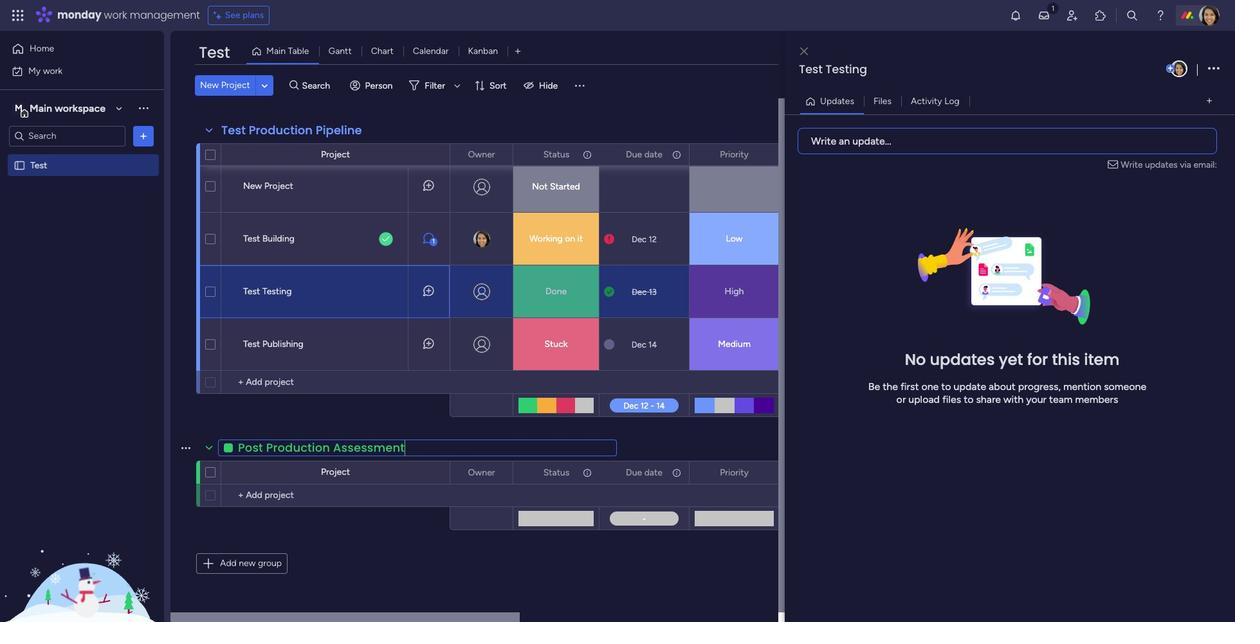 Task type: describe. For each thing, give the bounding box(es) containing it.
or
[[897, 394, 906, 406]]

menu image
[[574, 79, 586, 92]]

date for status
[[645, 468, 663, 479]]

help image
[[1155, 9, 1167, 22]]

sort button
[[469, 75, 515, 96]]

test list box
[[0, 152, 164, 350]]

main workspace
[[30, 102, 106, 114]]

sort
[[490, 80, 507, 91]]

hide button
[[519, 75, 566, 96]]

my work
[[28, 65, 62, 76]]

1 priority field from the top
[[717, 142, 752, 156]]

home
[[30, 43, 54, 54]]

updates
[[821, 96, 855, 107]]

close image
[[801, 47, 808, 56]]

update...
[[853, 135, 892, 147]]

not
[[532, 181, 548, 192]]

gantt
[[329, 46, 352, 57]]

test testing inside "field"
[[799, 61, 868, 77]]

files button
[[864, 91, 902, 112]]

main table button
[[247, 41, 319, 62]]

due for status
[[626, 468, 642, 479]]

filter button
[[404, 75, 465, 96]]

1 status field from the top
[[540, 142, 573, 156]]

mention
[[1064, 381, 1102, 393]]

2 owner from the top
[[468, 149, 495, 160]]

home button
[[8, 39, 138, 59]]

monday work management
[[57, 8, 200, 23]]

management
[[130, 8, 200, 23]]

date for priority
[[645, 143, 663, 154]]

project for owner
[[321, 467, 350, 478]]

1 owner from the top
[[468, 143, 495, 154]]

log
[[945, 96, 960, 107]]

status for second status field from the bottom
[[544, 149, 570, 160]]

project inside button
[[221, 80, 250, 91]]

your
[[1027, 394, 1047, 406]]

due date for status
[[626, 468, 663, 479]]

write for write an update...
[[812, 135, 837, 147]]

main table
[[267, 46, 309, 57]]

my
[[28, 65, 41, 76]]

invite members image
[[1066, 9, 1079, 22]]

Search field
[[299, 77, 338, 95]]

workspace image
[[12, 101, 25, 116]]

test production pipeline for owner
[[221, 116, 362, 132]]

kanban button
[[459, 41, 508, 62]]

someone
[[1104, 381, 1147, 393]]

test building
[[243, 234, 295, 245]]

add new group
[[220, 559, 282, 570]]

update
[[954, 381, 987, 393]]

Search in workspace field
[[27, 129, 107, 144]]

kanban
[[468, 46, 498, 57]]

add new group button
[[196, 554, 288, 575]]

via
[[1181, 159, 1192, 170]]

item
[[1085, 349, 1120, 371]]

person
[[365, 80, 393, 91]]

updates for write
[[1146, 159, 1178, 170]]

test production pipeline field for due date
[[218, 122, 365, 139]]

Test field
[[196, 42, 233, 64]]

hide
[[539, 80, 558, 91]]

publishing
[[262, 339, 304, 350]]

due for priority
[[626, 143, 642, 154]]

test inside test list box
[[30, 160, 47, 171]]

public board image
[[14, 159, 26, 172]]

search everything image
[[1126, 9, 1139, 22]]

it
[[578, 234, 583, 245]]

email:
[[1194, 159, 1218, 170]]

0 horizontal spatial testing
[[262, 286, 292, 297]]

pipeline for owner
[[316, 116, 362, 132]]

add
[[220, 559, 237, 570]]

medium
[[718, 339, 751, 350]]

calendar button
[[403, 41, 459, 62]]

high
[[725, 286, 744, 297]]

new project inside button
[[200, 80, 250, 91]]

filter
[[425, 80, 445, 91]]

table
[[288, 46, 309, 57]]

dec 13
[[632, 287, 657, 297]]

stuck
[[545, 339, 568, 350]]

due date field for priority
[[623, 142, 666, 156]]

dec 14
[[632, 340, 657, 350]]

due date field for status
[[623, 466, 666, 480]]

members
[[1076, 394, 1119, 406]]

one
[[922, 381, 939, 393]]

plans
[[243, 10, 264, 21]]

on
[[565, 234, 575, 245]]

1 + add project text field from the top
[[228, 375, 332, 391]]

updates button
[[801, 91, 864, 112]]

add view image
[[516, 47, 521, 56]]

arrow down image
[[450, 78, 465, 93]]

yet
[[999, 349, 1024, 371]]

test publishing
[[243, 339, 304, 350]]

files
[[874, 96, 892, 107]]

for
[[1028, 349, 1049, 371]]

progress,
[[1019, 381, 1061, 393]]

no
[[905, 349, 926, 371]]

about
[[989, 381, 1016, 393]]

monday
[[57, 8, 101, 23]]

1 button
[[408, 213, 450, 266]]

this
[[1053, 349, 1081, 371]]

upload
[[909, 394, 940, 406]]

m
[[15, 103, 22, 114]]

done
[[546, 286, 567, 297]]

be the first one to update about progress, mention someone or upload files to share with your team members
[[869, 381, 1147, 406]]

started
[[550, 181, 580, 192]]

see plans
[[225, 10, 264, 21]]

write updates via email:
[[1121, 159, 1218, 170]]

production for due date
[[249, 122, 313, 138]]

v2 search image
[[290, 78, 299, 93]]

angle down image
[[262, 81, 268, 90]]

dapulse addbtn image
[[1167, 64, 1175, 73]]

updates for no
[[930, 349, 995, 371]]

3 priority from the top
[[720, 468, 749, 479]]

calendar
[[413, 46, 449, 57]]

2 priority field from the top
[[717, 148, 752, 162]]

group
[[258, 559, 282, 570]]

lottie animation element
[[0, 493, 164, 623]]

1
[[432, 238, 435, 246]]



Task type: vqa. For each thing, say whether or not it's contained in the screenshot.
for
yes



Task type: locate. For each thing, give the bounding box(es) containing it.
3 owner field from the top
[[465, 466, 498, 480]]

main inside workspace selection element
[[30, 102, 52, 114]]

lottie animation image
[[0, 493, 164, 623]]

dec left 13 at right
[[632, 287, 647, 297]]

2 production from the top
[[249, 122, 313, 138]]

test testing
[[799, 61, 868, 77], [243, 286, 292, 297]]

the
[[883, 381, 898, 393]]

select product image
[[12, 9, 24, 22]]

0 vertical spatial main
[[267, 46, 286, 57]]

testing
[[826, 61, 868, 77], [262, 286, 292, 297]]

new down test field on the left top
[[200, 80, 219, 91]]

new project up test building
[[243, 181, 293, 192]]

work
[[104, 8, 127, 23], [43, 65, 62, 76]]

1 due date from the top
[[626, 143, 663, 154]]

3 status from the top
[[544, 468, 570, 479]]

write an update...
[[812, 135, 892, 147]]

1 vertical spatial test testing
[[243, 286, 292, 297]]

options image
[[137, 130, 150, 143], [495, 144, 504, 166], [582, 144, 591, 166], [495, 462, 504, 484]]

test production pipeline for due date
[[221, 122, 362, 138]]

Status field
[[540, 142, 573, 156], [540, 148, 573, 162], [540, 466, 573, 480]]

dec for dec 12
[[632, 235, 647, 244]]

inbox image
[[1038, 9, 1051, 22]]

test testing up updates
[[799, 61, 868, 77]]

1 vertical spatial james peterson image
[[1171, 60, 1188, 77]]

3 due date from the top
[[626, 468, 663, 479]]

1 pipeline from the top
[[316, 116, 362, 132]]

12
[[649, 235, 657, 244]]

0 horizontal spatial new
[[200, 80, 219, 91]]

dec left 12
[[632, 235, 647, 244]]

new project down test field on the left top
[[200, 80, 250, 91]]

testing inside "field"
[[826, 61, 868, 77]]

1 owner field from the top
[[465, 142, 498, 156]]

an
[[839, 135, 850, 147]]

1 horizontal spatial work
[[104, 8, 127, 23]]

to
[[942, 381, 952, 393], [964, 394, 974, 406]]

production
[[249, 116, 313, 132], [249, 122, 313, 138]]

1 image
[[1048, 1, 1059, 15]]

workspace
[[55, 102, 106, 114]]

main for main table
[[267, 46, 286, 57]]

apps image
[[1095, 9, 1108, 22]]

v2 done deadline image
[[604, 286, 615, 298]]

to up the files
[[942, 381, 952, 393]]

0 vertical spatial + add project text field
[[228, 375, 332, 391]]

dec 12
[[632, 235, 657, 244]]

1 horizontal spatial testing
[[826, 61, 868, 77]]

0 horizontal spatial main
[[30, 102, 52, 114]]

0 horizontal spatial test testing
[[243, 286, 292, 297]]

2 due from the top
[[626, 149, 642, 160]]

dec left 14 on the bottom right of the page
[[632, 340, 647, 350]]

write left the via
[[1121, 159, 1143, 170]]

low
[[726, 234, 743, 245]]

test inside test field
[[199, 42, 230, 63]]

gantt button
[[319, 41, 361, 62]]

work inside "button"
[[43, 65, 62, 76]]

1 vertical spatial write
[[1121, 159, 1143, 170]]

test production pipeline field for owner
[[218, 116, 365, 133]]

1 due from the top
[[626, 143, 642, 154]]

Test Testing field
[[796, 61, 1164, 78]]

1 production from the top
[[249, 116, 313, 132]]

dec for dec 14
[[632, 340, 647, 350]]

1 vertical spatial + add project text field
[[228, 488, 332, 504]]

workspace selection element
[[12, 101, 107, 117]]

status for 1st status field from the bottom
[[544, 468, 570, 479]]

0 vertical spatial dec
[[632, 235, 647, 244]]

1 priority from the top
[[720, 143, 749, 154]]

column information image
[[582, 150, 593, 160]]

notifications image
[[1010, 9, 1023, 22]]

testing down building
[[262, 286, 292, 297]]

2 owner field from the top
[[465, 148, 498, 162]]

1 status from the top
[[544, 143, 570, 154]]

1 vertical spatial main
[[30, 102, 52, 114]]

2 due date from the top
[[626, 149, 663, 160]]

production for owner
[[249, 116, 313, 132]]

testing up updates
[[826, 61, 868, 77]]

2 + add project text field from the top
[[228, 488, 332, 504]]

1 horizontal spatial to
[[964, 394, 974, 406]]

project for status
[[321, 143, 350, 154]]

0 horizontal spatial updates
[[930, 349, 995, 371]]

updates up the update
[[930, 349, 995, 371]]

Owner field
[[465, 142, 498, 156], [465, 148, 498, 162], [465, 466, 498, 480]]

column information image
[[582, 144, 593, 154], [672, 144, 682, 154], [672, 150, 682, 160], [582, 468, 593, 479], [672, 468, 682, 479]]

3 due from the top
[[626, 468, 642, 479]]

1 vertical spatial new project
[[243, 181, 293, 192]]

1 horizontal spatial test testing
[[799, 61, 868, 77]]

0 vertical spatial to
[[942, 381, 952, 393]]

1 horizontal spatial main
[[267, 46, 286, 57]]

write
[[812, 135, 837, 147], [1121, 159, 1143, 170]]

see plans button
[[208, 6, 270, 25]]

0 vertical spatial updates
[[1146, 159, 1178, 170]]

13
[[649, 287, 657, 297]]

1 horizontal spatial new
[[243, 181, 262, 192]]

3 owner from the top
[[468, 468, 495, 479]]

1 test production pipeline field from the top
[[218, 116, 365, 133]]

main inside button
[[267, 46, 286, 57]]

1 horizontal spatial james peterson image
[[1200, 5, 1220, 26]]

status for third status field from the bottom
[[544, 143, 570, 154]]

share
[[977, 394, 1001, 406]]

Due date field
[[623, 142, 666, 156], [623, 148, 666, 162], [623, 466, 666, 480]]

pipeline
[[316, 116, 362, 132], [316, 122, 362, 138]]

due date for priority
[[626, 143, 663, 154]]

new up test building
[[243, 181, 262, 192]]

None field
[[218, 440, 617, 457]]

2 test production pipeline field from the top
[[218, 122, 365, 139]]

1 vertical spatial work
[[43, 65, 62, 76]]

1 vertical spatial to
[[964, 394, 974, 406]]

3 priority field from the top
[[717, 466, 752, 480]]

with
[[1004, 394, 1024, 406]]

v2 overdue deadline image
[[604, 233, 615, 246]]

Test Production Pipeline field
[[218, 116, 365, 133], [218, 122, 365, 139]]

0 vertical spatial testing
[[826, 61, 868, 77]]

option
[[0, 154, 164, 156]]

activity log button
[[902, 91, 970, 112]]

project for priority
[[321, 149, 350, 160]]

14
[[649, 340, 657, 350]]

1 vertical spatial new
[[243, 181, 262, 192]]

0 horizontal spatial to
[[942, 381, 952, 393]]

2 due date field from the top
[[623, 148, 666, 162]]

1 vertical spatial dec
[[632, 287, 647, 297]]

new project
[[200, 80, 250, 91], [243, 181, 293, 192]]

0 horizontal spatial write
[[812, 135, 837, 147]]

0 vertical spatial work
[[104, 8, 127, 23]]

chart button
[[361, 41, 403, 62]]

1 horizontal spatial write
[[1121, 159, 1143, 170]]

status
[[544, 143, 570, 154], [544, 149, 570, 160], [544, 468, 570, 479]]

test inside test testing "field"
[[799, 61, 823, 77]]

2 pipeline from the top
[[316, 122, 362, 138]]

1 horizontal spatial updates
[[1146, 159, 1178, 170]]

0 vertical spatial james peterson image
[[1200, 5, 1220, 26]]

be
[[869, 381, 881, 393]]

main left table
[[267, 46, 286, 57]]

work for monday
[[104, 8, 127, 23]]

3 date from the top
[[645, 468, 663, 479]]

test
[[199, 42, 230, 63], [799, 61, 823, 77], [221, 116, 246, 132], [221, 122, 246, 138], [30, 160, 47, 171], [243, 234, 260, 245], [243, 286, 260, 297], [243, 339, 260, 350]]

0 vertical spatial write
[[812, 135, 837, 147]]

write inside button
[[812, 135, 837, 147]]

3 due date field from the top
[[623, 466, 666, 480]]

envelope o image
[[1108, 158, 1121, 172]]

1 vertical spatial testing
[[262, 286, 292, 297]]

2 status field from the top
[[540, 148, 573, 162]]

main right workspace image
[[30, 102, 52, 114]]

2 vertical spatial dec
[[632, 340, 647, 350]]

team
[[1050, 394, 1073, 406]]

2 date from the top
[[645, 149, 663, 160]]

+ Add project text field
[[228, 375, 332, 391], [228, 488, 332, 504]]

project
[[221, 80, 250, 91], [321, 143, 350, 154], [321, 149, 350, 160], [264, 181, 293, 192], [321, 467, 350, 478]]

chart
[[371, 46, 394, 57]]

due date
[[626, 143, 663, 154], [626, 149, 663, 160], [626, 468, 663, 479]]

owner
[[468, 143, 495, 154], [468, 149, 495, 160], [468, 468, 495, 479]]

person button
[[345, 75, 401, 96]]

add view image
[[1207, 97, 1213, 106]]

main for main workspace
[[30, 102, 52, 114]]

work right my
[[43, 65, 62, 76]]

work for my
[[43, 65, 62, 76]]

building
[[262, 234, 295, 245]]

Priority field
[[717, 142, 752, 156], [717, 148, 752, 162], [717, 466, 752, 480]]

new inside button
[[200, 80, 219, 91]]

1 vertical spatial updates
[[930, 349, 995, 371]]

0 horizontal spatial james peterson image
[[1171, 60, 1188, 77]]

main
[[267, 46, 286, 57], [30, 102, 52, 114]]

workspace options image
[[137, 102, 150, 115]]

new
[[239, 559, 256, 570]]

test testing down test building
[[243, 286, 292, 297]]

activity
[[911, 96, 943, 107]]

0 vertical spatial new project
[[200, 80, 250, 91]]

james peterson image
[[1200, 5, 1220, 26], [1171, 60, 1188, 77]]

activity log
[[911, 96, 960, 107]]

dec for dec 13
[[632, 287, 647, 297]]

pipeline for due date
[[316, 122, 362, 138]]

working on it
[[530, 234, 583, 245]]

0 vertical spatial test testing
[[799, 61, 868, 77]]

no updates yet for this item
[[905, 349, 1120, 371]]

not started
[[532, 181, 580, 192]]

priority
[[720, 143, 749, 154], [720, 149, 749, 160], [720, 468, 749, 479]]

3 status field from the top
[[540, 466, 573, 480]]

write for write updates via email:
[[1121, 159, 1143, 170]]

work right monday
[[104, 8, 127, 23]]

my work button
[[8, 61, 138, 81]]

0 vertical spatial new
[[200, 80, 219, 91]]

see
[[225, 10, 240, 21]]

1 date from the top
[[645, 143, 663, 154]]

new project button
[[195, 75, 255, 96]]

first
[[901, 381, 919, 393]]

options image
[[1209, 60, 1220, 78], [671, 144, 680, 166], [582, 462, 591, 484], [671, 462, 680, 484]]

write an update... button
[[798, 128, 1218, 154]]

1 test production pipeline from the top
[[221, 116, 362, 132]]

files
[[943, 394, 962, 406]]

updates left the via
[[1146, 159, 1178, 170]]

0 horizontal spatial work
[[43, 65, 62, 76]]

to down the update
[[964, 394, 974, 406]]

2 status from the top
[[544, 149, 570, 160]]

working
[[530, 234, 563, 245]]

2 test production pipeline from the top
[[221, 122, 362, 138]]

write left an
[[812, 135, 837, 147]]

2 priority from the top
[[720, 149, 749, 160]]

1 due date field from the top
[[623, 142, 666, 156]]



